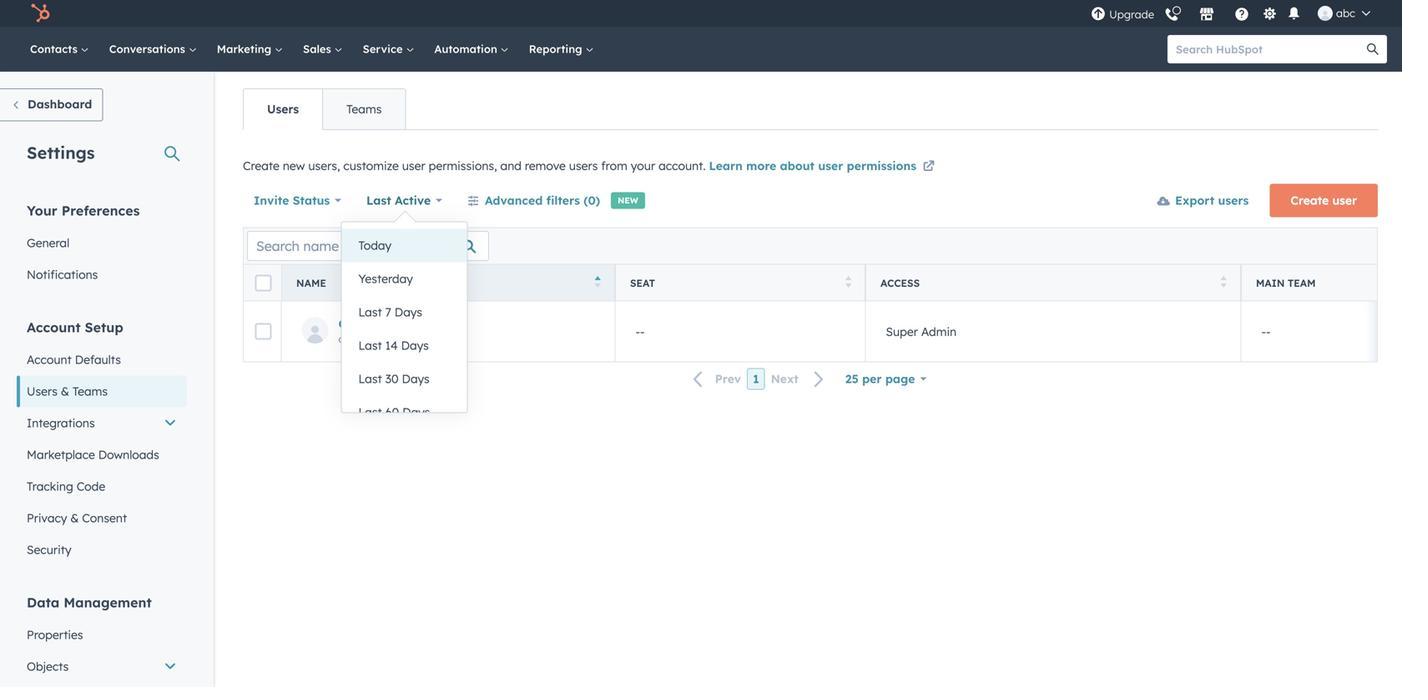 Task type: describe. For each thing, give the bounding box(es) containing it.
settings link
[[1260, 5, 1281, 22]]

30
[[385, 372, 399, 386]]

consent
[[82, 511, 127, 526]]

hubspot link
[[20, 3, 63, 23]]

abc button
[[1308, 0, 1381, 27]]

press to sort. image
[[1221, 276, 1227, 288]]

last for last 14 days
[[359, 338, 382, 353]]

account for account setup
[[27, 319, 81, 336]]

marketplaces button
[[1190, 0, 1225, 27]]

last for last 7 days
[[359, 305, 382, 320]]

help button
[[1228, 4, 1256, 23]]

users for users & teams
[[27, 384, 58, 399]]

teams inside teams link
[[347, 102, 382, 116]]

link opens in a new window image
[[923, 162, 935, 173]]

press to sort. image
[[845, 276, 852, 288]]

account setup
[[27, 319, 123, 336]]

users for users
[[267, 102, 299, 116]]

seat
[[630, 277, 655, 290]]

calling icon button
[[1158, 1, 1186, 26]]

last for last 30 days
[[359, 372, 382, 386]]

1
[[753, 372, 759, 386]]

last 60 days
[[359, 405, 430, 420]]

users & teams link
[[17, 376, 187, 408]]

user inside button
[[1333, 193, 1357, 208]]

security link
[[17, 535, 187, 566]]

gary
[[338, 317, 367, 331]]

teams inside users & teams link
[[72, 384, 108, 399]]

dashboard link
[[0, 88, 103, 121]]

upgrade image
[[1091, 7, 1106, 22]]

service link
[[353, 27, 424, 72]]

data
[[27, 595, 60, 611]]

calling icon image
[[1165, 8, 1180, 23]]

ascending sort. press to sort descending. image
[[595, 276, 601, 288]]

settings image
[[1263, 7, 1278, 22]]

today
[[359, 238, 392, 253]]

general link
[[17, 227, 187, 259]]

gary orlando orlandogary85@gmail.com
[[338, 317, 467, 346]]

reporting link
[[519, 27, 604, 72]]

code
[[77, 480, 105, 494]]

users inside button
[[1218, 193, 1249, 208]]

permissions
[[847, 159, 917, 173]]

notifications link
[[17, 259, 187, 291]]

abc
[[1336, 6, 1356, 20]]

users link
[[244, 89, 322, 129]]

contacts link
[[20, 27, 99, 72]]

notifications button
[[1284, 5, 1305, 22]]

last 14 days button
[[342, 329, 467, 363]]

marketplaces image
[[1200, 8, 1215, 23]]

automation link
[[424, 27, 519, 72]]

menu containing abc
[[1089, 0, 1382, 27]]

create user button
[[1270, 184, 1378, 217]]

remove
[[525, 159, 566, 173]]

1 horizontal spatial user
[[818, 159, 843, 173]]

defaults
[[75, 353, 121, 367]]

setup
[[85, 319, 123, 336]]

sales
[[303, 42, 334, 56]]

1 - from the left
[[636, 325, 640, 339]]

integrations button
[[17, 408, 187, 439]]

learn
[[709, 159, 743, 173]]

marketplace downloads link
[[17, 439, 187, 471]]

days for last 60 days
[[402, 405, 430, 420]]

export
[[1175, 193, 1215, 208]]

from
[[601, 159, 628, 173]]

pagination navigation
[[683, 368, 835, 391]]

name
[[296, 277, 326, 290]]

security
[[27, 543, 71, 558]]

new
[[618, 195, 638, 206]]

yesterday
[[359, 272, 413, 286]]

hubspot image
[[30, 3, 50, 23]]

search image
[[1367, 43, 1379, 55]]

1 button
[[747, 369, 765, 390]]

last 7 days
[[359, 305, 422, 320]]

reporting
[[529, 42, 586, 56]]

Search name or email address search field
[[247, 231, 489, 261]]

1 -- from the left
[[636, 325, 645, 339]]

orlandogary85@gmail.com
[[338, 333, 467, 346]]

page
[[886, 372, 915, 386]]

account defaults
[[27, 353, 121, 367]]

14
[[385, 338, 398, 353]]

days for last 7 days
[[395, 305, 422, 320]]

tracking code
[[27, 480, 105, 494]]

your
[[631, 159, 655, 173]]

create for create new users, customize user permissions, and remove users from your account.
[[243, 159, 280, 173]]

gary orlando image
[[1318, 6, 1333, 21]]

2 -- from the left
[[1262, 325, 1271, 339]]

60
[[385, 405, 399, 420]]

Search HubSpot search field
[[1168, 35, 1372, 63]]

privacy & consent link
[[17, 503, 187, 535]]

prev button
[[683, 369, 747, 391]]



Task type: locate. For each thing, give the bounding box(es) containing it.
0 vertical spatial teams
[[347, 102, 382, 116]]

management
[[64, 595, 152, 611]]

last inside popup button
[[366, 193, 391, 208]]

1 horizontal spatial &
[[70, 511, 79, 526]]

0 horizontal spatial &
[[61, 384, 69, 399]]

tracking code link
[[17, 471, 187, 503]]

marketing
[[217, 42, 275, 56]]

export users button
[[1147, 184, 1260, 217]]

next
[[771, 372, 799, 387]]

days for last 14 days
[[401, 338, 429, 353]]

days right 14
[[401, 338, 429, 353]]

0 horizontal spatial users
[[27, 384, 58, 399]]

last left 60
[[359, 405, 382, 420]]

users
[[267, 102, 299, 116], [27, 384, 58, 399]]

account
[[27, 319, 81, 336], [27, 353, 72, 367]]

marketplace downloads
[[27, 448, 159, 462]]

press to sort. element left access
[[845, 276, 852, 290]]

privacy
[[27, 511, 67, 526]]

properties
[[27, 628, 83, 643]]

help image
[[1235, 8, 1250, 23]]

active
[[395, 193, 431, 208]]

1 account from the top
[[27, 319, 81, 336]]

0 horizontal spatial users
[[569, 159, 598, 173]]

last left 30
[[359, 372, 382, 386]]

days inside button
[[395, 305, 422, 320]]

main team
[[1256, 277, 1316, 290]]

admin
[[921, 325, 957, 339]]

super admin
[[886, 325, 957, 339]]

3 - from the left
[[1262, 325, 1266, 339]]

upgrade
[[1109, 8, 1155, 21]]

notifications
[[27, 268, 98, 282]]

days right 60
[[402, 405, 430, 420]]

2 - from the left
[[640, 325, 645, 339]]

0 horizontal spatial teams
[[72, 384, 108, 399]]

create left the new
[[243, 159, 280, 173]]

list box containing today
[[342, 222, 467, 429]]

days
[[395, 305, 422, 320], [401, 338, 429, 353], [402, 372, 430, 386], [402, 405, 430, 420]]

advanced filters (0) button
[[457, 184, 611, 217]]

1 horizontal spatial users
[[267, 102, 299, 116]]

2 press to sort. element from the left
[[1221, 276, 1227, 290]]

and
[[500, 159, 522, 173]]

1 horizontal spatial create
[[1291, 193, 1329, 208]]

your preferences
[[27, 202, 140, 219]]

last for last 60 days
[[359, 405, 382, 420]]

service
[[363, 42, 406, 56]]

2 horizontal spatial user
[[1333, 193, 1357, 208]]

downloads
[[98, 448, 159, 462]]

main
[[1256, 277, 1285, 290]]

account up users & teams
[[27, 353, 72, 367]]

preferences
[[62, 202, 140, 219]]

-- down seat
[[636, 325, 645, 339]]

25 per page button
[[835, 363, 938, 396]]

0 horizontal spatial user
[[402, 159, 425, 173]]

teams
[[347, 102, 382, 116], [72, 384, 108, 399]]

last 30 days
[[359, 372, 430, 386]]

integrations
[[27, 416, 95, 431]]

your
[[27, 202, 57, 219]]

days for last 30 days
[[402, 372, 430, 386]]

last 30 days button
[[342, 363, 467, 396]]

objects button
[[17, 652, 187, 683]]

press to sort. element left main
[[1221, 276, 1227, 290]]

about
[[780, 159, 815, 173]]

status
[[293, 193, 330, 208]]

learn more about user permissions
[[709, 159, 920, 173]]

users & teams
[[27, 384, 108, 399]]

export users
[[1175, 193, 1249, 208]]

marketing link
[[207, 27, 293, 72]]

privacy & consent
[[27, 511, 127, 526]]

2 account from the top
[[27, 353, 72, 367]]

today button
[[342, 229, 467, 263]]

users up integrations
[[27, 384, 58, 399]]

team
[[1288, 277, 1316, 290]]

notifications image
[[1287, 7, 1302, 22]]

last left the active
[[366, 193, 391, 208]]

gary orlando link
[[338, 317, 598, 331]]

1 vertical spatial create
[[1291, 193, 1329, 208]]

1 vertical spatial users
[[27, 384, 58, 399]]

last inside button
[[359, 338, 382, 353]]

advanced
[[485, 193, 543, 208]]

& right privacy
[[70, 511, 79, 526]]

super
[[886, 325, 918, 339]]

teams down defaults
[[72, 384, 108, 399]]

account for account defaults
[[27, 353, 72, 367]]

learn more about user permissions link
[[709, 157, 938, 177]]

last active button
[[366, 184, 443, 217]]

0 vertical spatial users
[[267, 102, 299, 116]]

users left from
[[569, 159, 598, 173]]

marketplace
[[27, 448, 95, 462]]

0 horizontal spatial press to sort. element
[[845, 276, 852, 290]]

last 60 days button
[[342, 396, 467, 429]]

1 horizontal spatial press to sort. element
[[1221, 276, 1227, 290]]

next button
[[765, 369, 835, 391]]

yesterday button
[[342, 263, 467, 296]]

0 horizontal spatial create
[[243, 159, 280, 173]]

properties link
[[17, 620, 187, 652]]

settings
[[27, 142, 95, 163]]

days right 7
[[395, 305, 422, 320]]

& for privacy
[[70, 511, 79, 526]]

prev
[[715, 372, 741, 387]]

last
[[366, 193, 391, 208], [359, 305, 382, 320], [359, 338, 382, 353], [359, 372, 382, 386], [359, 405, 382, 420]]

0 vertical spatial account
[[27, 319, 81, 336]]

last inside button
[[359, 305, 382, 320]]

press to sort. element for access
[[1221, 276, 1227, 290]]

users,
[[308, 159, 340, 173]]

last for last active
[[366, 193, 391, 208]]

1 vertical spatial teams
[[72, 384, 108, 399]]

create up "team"
[[1291, 193, 1329, 208]]

data management element
[[17, 594, 187, 688]]

last 7 days button
[[342, 296, 467, 329]]

1 vertical spatial users
[[1218, 193, 1249, 208]]

access
[[881, 277, 920, 290]]

account setup element
[[17, 318, 187, 566]]

conversations link
[[99, 27, 207, 72]]

teams link
[[322, 89, 405, 129]]

& for users
[[61, 384, 69, 399]]

press to sort. element for seat
[[845, 276, 852, 290]]

create inside button
[[1291, 193, 1329, 208]]

account up account defaults
[[27, 319, 81, 336]]

new
[[283, 159, 305, 173]]

7
[[385, 305, 391, 320]]

invite status button
[[253, 184, 342, 217]]

tracking
[[27, 480, 73, 494]]

&
[[61, 384, 69, 399], [70, 511, 79, 526]]

1 horizontal spatial --
[[1262, 325, 1271, 339]]

menu
[[1089, 0, 1382, 27]]

users inside account setup element
[[27, 384, 58, 399]]

dashboard
[[28, 97, 92, 111]]

1 horizontal spatial users
[[1218, 193, 1249, 208]]

1 vertical spatial account
[[27, 353, 72, 367]]

invite status
[[254, 193, 330, 208]]

users up the new
[[267, 102, 299, 116]]

press to sort. element
[[845, 276, 852, 290], [1221, 276, 1227, 290]]

days inside button
[[401, 338, 429, 353]]

-- down main
[[1262, 325, 1271, 339]]

your preferences element
[[17, 202, 187, 291]]

4 - from the left
[[1266, 325, 1271, 339]]

users right the "export" in the right top of the page
[[1218, 193, 1249, 208]]

1 vertical spatial &
[[70, 511, 79, 526]]

0 horizontal spatial --
[[636, 325, 645, 339]]

more
[[746, 159, 777, 173]]

days right 30
[[402, 372, 430, 386]]

link opens in a new window image
[[923, 157, 935, 177]]

last left 14
[[359, 338, 382, 353]]

ascending sort. press to sort descending. element
[[595, 276, 601, 290]]

contacts
[[30, 42, 81, 56]]

0 vertical spatial users
[[569, 159, 598, 173]]

advanced filters (0)
[[485, 193, 600, 208]]

0 vertical spatial &
[[61, 384, 69, 399]]

navigation containing users
[[243, 88, 406, 130]]

list box
[[342, 222, 467, 429]]

teams up 'customize'
[[347, 102, 382, 116]]

navigation
[[243, 88, 406, 130]]

account defaults link
[[17, 344, 187, 376]]

data management
[[27, 595, 152, 611]]

create for create user
[[1291, 193, 1329, 208]]

0 vertical spatial create
[[243, 159, 280, 173]]

objects
[[27, 660, 69, 674]]

last left 7
[[359, 305, 382, 320]]

1 press to sort. element from the left
[[845, 276, 852, 290]]

1 horizontal spatial teams
[[347, 102, 382, 116]]

last 14 days
[[359, 338, 429, 353]]

account.
[[659, 159, 706, 173]]

& up integrations
[[61, 384, 69, 399]]



Task type: vqa. For each thing, say whether or not it's contained in the screenshot.
Number of sequences enrolled button
no



